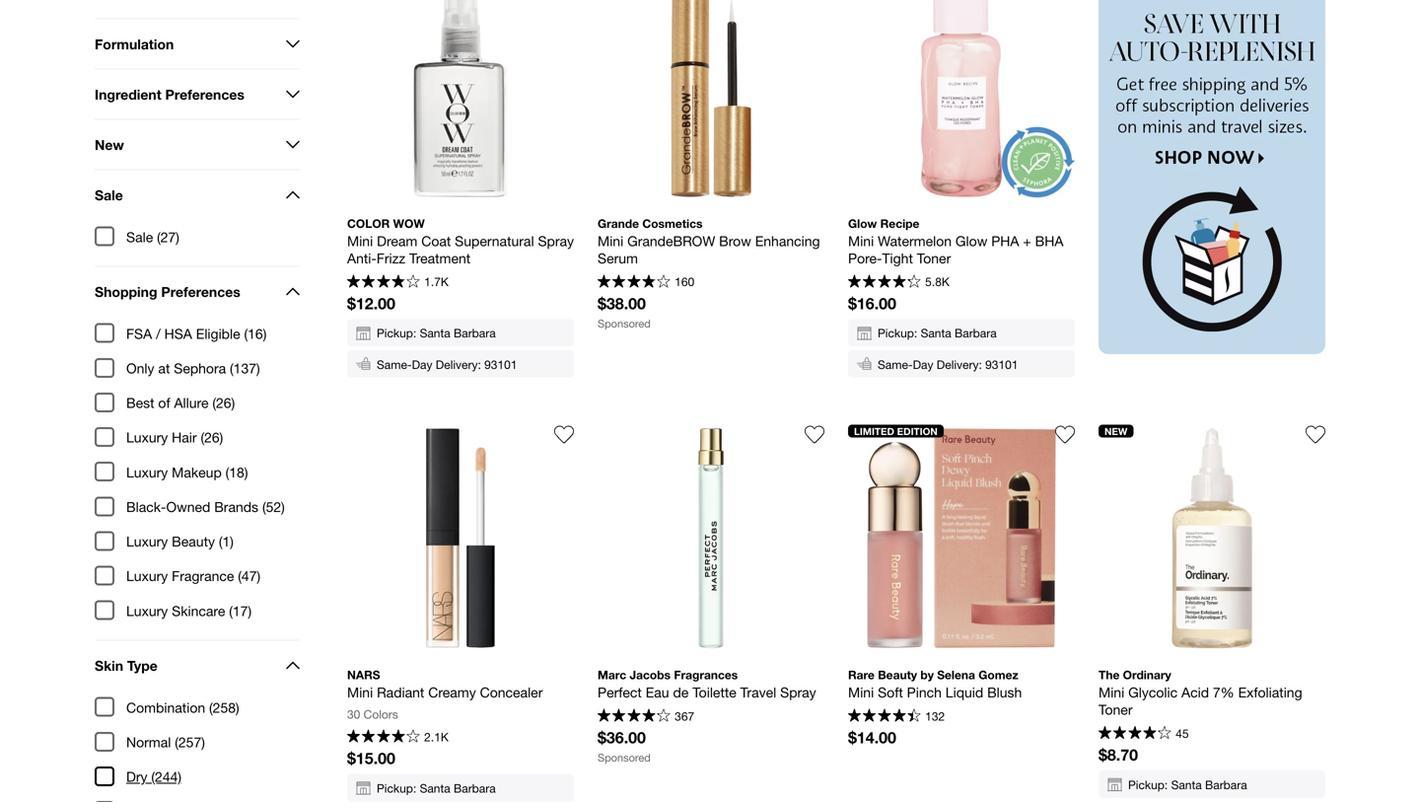 Task type: vqa. For each thing, say whether or not it's contained in the screenshot.
Close Message image
no



Task type: describe. For each thing, give the bounding box(es) containing it.
$36.00
[[598, 728, 646, 747]]

spray inside marc jacobs fragrances perfect eau de toilette travel spray
[[781, 684, 817, 701]]

santa for $16.00
[[921, 326, 952, 340]]

(17)
[[229, 603, 252, 619]]

skincare
[[172, 603, 225, 619]]

0 vertical spatial glow
[[849, 217, 878, 230]]

1 vertical spatial (26)
[[201, 429, 223, 446]]

edition
[[898, 425, 938, 437]]

luxury for luxury skincare (17)
[[126, 603, 168, 619]]

anti-
[[347, 250, 377, 266]]

160 reviews element
[[675, 275, 695, 289]]

perfect
[[598, 684, 642, 701]]

glow recipe mini watermelon glow pha + bha pore-tight toner
[[849, 217, 1068, 266]]

pickup: for $12.00
[[377, 326, 417, 340]]

grande cosmetics mini grandebrow brow enhancing serum
[[598, 217, 824, 266]]

glow recipe - mini watermelon glow pha + bha pore-tight toner image
[[849, 0, 1076, 200]]

fragrance
[[172, 568, 234, 584]]

same- for $16.00
[[878, 357, 913, 371]]

pickup: for $8.70
[[1129, 778, 1169, 792]]

1 horizontal spatial new
[[1105, 425, 1128, 437]]

45 reviews element
[[1176, 727, 1190, 740]]

limited
[[855, 425, 895, 437]]

luxury for luxury makeup (18)
[[126, 464, 168, 480]]

shopping preferences button
[[95, 267, 300, 316]]

hsa
[[164, 325, 192, 342]]

hair
[[172, 429, 197, 446]]

$16.00
[[849, 294, 897, 313]]

same-day delivery: 93101 for $12.00
[[377, 357, 518, 371]]

normal
[[126, 734, 171, 750]]

0 vertical spatial (26)
[[213, 395, 235, 411]]

5.8k reviews element
[[926, 275, 950, 289]]

travel
[[741, 684, 777, 701]]

sign in to love the ordinary - mini glycolic acid 7% exfoliating toner image
[[1306, 425, 1326, 445]]

black-owned brands (52)
[[126, 499, 285, 515]]

enhancing
[[756, 233, 821, 249]]

sponsored for $36.00
[[598, 752, 651, 764]]

$38.00 sponsored
[[598, 294, 651, 330]]

beauty for luxury
[[172, 533, 215, 550]]

limited edition
[[855, 425, 938, 437]]

1.7k
[[424, 275, 449, 289]]

dry
[[126, 769, 148, 785]]

brow
[[719, 233, 752, 249]]

30
[[347, 708, 361, 721]]

+
[[1024, 233, 1032, 249]]

preferences for shopping preferences
[[161, 283, 241, 300]]

mini for grandebrow
[[598, 233, 624, 249]]

black-
[[126, 499, 166, 515]]

sephora
[[174, 360, 226, 376]]

fragrances
[[674, 668, 738, 682]]

acid
[[1182, 684, 1210, 701]]

132 reviews element
[[926, 709, 945, 723]]

of
[[158, 395, 170, 411]]

(47)
[[238, 568, 261, 584]]

delivery: for $12.00
[[436, 357, 481, 371]]

2.1k
[[424, 730, 449, 744]]

nars - mini radiant creamy concealer image
[[347, 425, 574, 652]]

367
[[675, 709, 695, 723]]

color wow - mini dream coat supernatural spray anti-frizz treatment image
[[347, 0, 574, 200]]

4 stars element for $12.00
[[347, 275, 420, 291]]

creamy
[[428, 684, 476, 701]]

exfoliating
[[1239, 684, 1303, 701]]

gomez
[[979, 668, 1019, 682]]

delivery: for $16.00
[[937, 357, 983, 371]]

(16)
[[244, 325, 267, 342]]

skin
[[95, 657, 123, 674]]

sponsored for $38.00
[[598, 317, 651, 330]]

same- for $12.00
[[377, 357, 412, 371]]

mini for watermelon
[[849, 233, 874, 249]]

treatment
[[409, 250, 471, 266]]

luxury for luxury fragrance (47)
[[126, 568, 168, 584]]

$8.70
[[1099, 746, 1139, 764]]

coat
[[422, 233, 451, 249]]

$12.00
[[347, 294, 396, 313]]

owned
[[166, 499, 210, 515]]

$15.00
[[347, 749, 396, 768]]

serum
[[598, 250, 638, 266]]

best of allure (26)
[[126, 395, 235, 411]]

recipe
[[881, 217, 920, 230]]

barbara down nars mini radiant creamy concealer 30 colors
[[454, 781, 496, 795]]

marc jacobs fragrances perfect eau de toilette travel spray
[[598, 668, 817, 701]]

fsa / hsa eligible (16)
[[126, 325, 267, 342]]

4 stars element down colors
[[347, 730, 420, 746]]

grandebrow
[[628, 233, 716, 249]]

(27)
[[157, 229, 180, 245]]

45
[[1176, 727, 1190, 740]]

/
[[156, 325, 161, 342]]

santa for $8.70
[[1172, 778, 1203, 792]]

93101 for $12.00
[[485, 357, 518, 371]]

(244)
[[151, 769, 182, 785]]

rare
[[849, 668, 875, 682]]

sale for sale (27)
[[126, 229, 153, 245]]

new inside button
[[95, 136, 124, 153]]

pha
[[992, 233, 1020, 249]]

barbara for $8.70
[[1206, 778, 1248, 792]]

jacobs
[[630, 668, 671, 682]]

marc
[[598, 668, 627, 682]]

preferences for ingredient preferences
[[165, 86, 245, 102]]

save with auto-replenish | get free shipping and 5% off subscripton deliveries on minis and travel sizes.  shop now > image
[[1099, 0, 1326, 354]]

7%
[[1214, 684, 1235, 701]]

radiant
[[377, 684, 425, 701]]

the ordinary - mini glycolic acid 7% exfoliating toner image
[[1099, 425, 1326, 652]]

supernatural
[[455, 233, 534, 249]]

luxury makeup (18)
[[126, 464, 248, 480]]

makeup
[[172, 464, 222, 480]]

cosmetics
[[643, 217, 703, 230]]



Task type: locate. For each thing, give the bounding box(es) containing it.
delivery: down 1.7k reviews element
[[436, 357, 481, 371]]

toner inside the ordinary mini glycolic acid 7% exfoliating toner
[[1099, 702, 1133, 718]]

sponsored down $38.00
[[598, 317, 651, 330]]

(52)
[[262, 499, 285, 515]]

1 same-day delivery: 93101 from the left
[[377, 357, 518, 371]]

1 4.5 stars element from the top
[[849, 275, 921, 291]]

2 same-day delivery: 93101 from the left
[[878, 357, 1019, 371]]

1 vertical spatial toner
[[1099, 702, 1133, 718]]

mini inside the glow recipe mini watermelon glow pha + bha pore-tight toner
[[849, 233, 874, 249]]

(26) right allure
[[213, 395, 235, 411]]

normal (257)
[[126, 734, 205, 750]]

1 sponsored from the top
[[598, 317, 651, 330]]

4.5 stars element up $16.00
[[849, 275, 921, 291]]

luxury up black-
[[126, 464, 168, 480]]

luxury for luxury beauty (1)
[[126, 533, 168, 550]]

1 vertical spatial beauty
[[878, 668, 918, 682]]

2 delivery: from the left
[[937, 357, 983, 371]]

barbara down 7%
[[1206, 778, 1248, 792]]

santa for $12.00
[[420, 326, 451, 340]]

toilette
[[693, 684, 737, 701]]

2 sponsored from the top
[[598, 752, 651, 764]]

same-day delivery: 93101 up edition
[[878, 357, 1019, 371]]

luxury left the skincare
[[126, 603, 168, 619]]

0 horizontal spatial new
[[95, 136, 124, 153]]

ingredient
[[95, 86, 161, 102]]

preferences inside 'button'
[[165, 86, 245, 102]]

0 horizontal spatial sale
[[95, 187, 123, 203]]

selena
[[938, 668, 976, 682]]

luxury down luxury beauty (1)
[[126, 568, 168, 584]]

marc jacobs fragrances - perfect eau de toilette travel spray image
[[598, 425, 825, 652]]

pore-
[[849, 250, 883, 266]]

skin type
[[95, 657, 158, 674]]

beauty up soft
[[878, 668, 918, 682]]

toner up 5.8k reviews element
[[917, 250, 951, 266]]

mini up anti-
[[347, 233, 373, 249]]

mini down the
[[1099, 684, 1125, 701]]

4.5 stars element for $16.00
[[849, 275, 921, 291]]

1 vertical spatial new
[[1105, 425, 1128, 437]]

mini inside the color wow mini dream coat supernatural spray anti-frizz treatment
[[347, 233, 373, 249]]

1 delivery: from the left
[[436, 357, 481, 371]]

0 horizontal spatial toner
[[917, 250, 951, 266]]

concealer
[[480, 684, 543, 701]]

mini inside grande cosmetics mini grandebrow brow enhancing serum
[[598, 233, 624, 249]]

combination
[[126, 699, 205, 716]]

pickup: santa barbara down 5.8k reviews element
[[878, 326, 997, 340]]

preferences down formulation button
[[165, 86, 245, 102]]

2 same- from the left
[[878, 357, 913, 371]]

luxury
[[126, 429, 168, 446], [126, 464, 168, 480], [126, 533, 168, 550], [126, 568, 168, 584], [126, 603, 168, 619]]

1 horizontal spatial 93101
[[986, 357, 1019, 371]]

santa down 5.8k reviews element
[[921, 326, 952, 340]]

0 vertical spatial sponsored
[[598, 317, 651, 330]]

new
[[95, 136, 124, 153], [1105, 425, 1128, 437]]

barbara for $16.00
[[955, 326, 997, 340]]

132
[[926, 709, 945, 723]]

same- down $16.00
[[878, 357, 913, 371]]

2 luxury from the top
[[126, 464, 168, 480]]

nars mini radiant creamy concealer 30 colors
[[347, 668, 543, 721]]

barbara down treatment
[[454, 326, 496, 340]]

sponsored down the $36.00
[[598, 752, 651, 764]]

4.5 stars element
[[849, 275, 921, 291], [849, 709, 921, 725]]

(257)
[[175, 734, 205, 750]]

1 vertical spatial preferences
[[161, 283, 241, 300]]

1 horizontal spatial same-
[[878, 357, 913, 371]]

5.8k
[[926, 275, 950, 289]]

pickup: santa barbara for $16.00
[[878, 326, 997, 340]]

1 vertical spatial glow
[[956, 233, 988, 249]]

4 stars element for $8.70
[[1099, 726, 1172, 742]]

eau
[[646, 684, 670, 701]]

2 93101 from the left
[[986, 357, 1019, 371]]

mini down rare on the right bottom of the page
[[849, 684, 874, 701]]

0 vertical spatial toner
[[917, 250, 951, 266]]

santa
[[420, 326, 451, 340], [921, 326, 952, 340], [1172, 778, 1203, 792], [420, 781, 451, 795]]

sign in to love rare beauty by selena gomez - mini soft pinch liquid blush image
[[1056, 425, 1076, 445]]

sale button
[[95, 170, 300, 220]]

combination (258)
[[126, 699, 239, 716]]

preferences inside dropdown button
[[161, 283, 241, 300]]

the ordinary mini glycolic acid 7% exfoliating toner
[[1099, 668, 1307, 718]]

beauty inside rare beauty by selena gomez mini soft pinch liquid blush
[[878, 668, 918, 682]]

pickup: down $8.70 on the bottom of page
[[1129, 778, 1169, 792]]

93101
[[485, 357, 518, 371], [986, 357, 1019, 371]]

3 luxury from the top
[[126, 533, 168, 550]]

1 same- from the left
[[377, 357, 412, 371]]

day for $12.00
[[412, 357, 433, 371]]

colors
[[364, 708, 398, 721]]

4 stars element
[[347, 275, 420, 291], [598, 275, 671, 291], [598, 709, 671, 725], [1099, 726, 1172, 742], [347, 730, 420, 746]]

4.5 stars element for $14.00
[[849, 709, 921, 725]]

toner inside the glow recipe mini watermelon glow pha + bha pore-tight toner
[[917, 250, 951, 266]]

beauty for rare
[[878, 668, 918, 682]]

fsa
[[126, 325, 152, 342]]

0 vertical spatial spray
[[538, 233, 574, 249]]

barbara down the glow recipe mini watermelon glow pha + bha pore-tight toner
[[955, 326, 997, 340]]

1 vertical spatial sale
[[126, 229, 153, 245]]

160
[[675, 275, 695, 289]]

1 horizontal spatial beauty
[[878, 668, 918, 682]]

4 stars element up $38.00
[[598, 275, 671, 291]]

luxury for luxury hair (26)
[[126, 429, 168, 446]]

formulation button
[[95, 19, 300, 69]]

mini inside nars mini radiant creamy concealer 30 colors
[[347, 684, 373, 701]]

same-day delivery: 93101 down 1.7k reviews element
[[377, 357, 518, 371]]

santa down 45
[[1172, 778, 1203, 792]]

0 horizontal spatial delivery:
[[436, 357, 481, 371]]

pickup: santa barbara down 45
[[1129, 778, 1248, 792]]

same- down $12.00
[[377, 357, 412, 371]]

93101 for $16.00
[[986, 357, 1019, 371]]

by
[[921, 668, 934, 682]]

0 horizontal spatial 93101
[[485, 357, 518, 371]]

santa down 1.7k
[[420, 326, 451, 340]]

preferences up fsa / hsa eligible (16)
[[161, 283, 241, 300]]

4 stars element for $38.00
[[598, 275, 671, 291]]

glow left pha
[[956, 233, 988, 249]]

(137)
[[230, 360, 260, 376]]

1 vertical spatial sponsored
[[598, 752, 651, 764]]

pickup: for $16.00
[[878, 326, 918, 340]]

soft
[[878, 684, 904, 701]]

mini up serum
[[598, 233, 624, 249]]

mini for dream
[[347, 233, 373, 249]]

ingredient preferences
[[95, 86, 245, 102]]

1 horizontal spatial day
[[913, 357, 934, 371]]

bha
[[1036, 233, 1064, 249]]

mini down nars
[[347, 684, 373, 701]]

tight
[[883, 250, 914, 266]]

0 horizontal spatial day
[[412, 357, 433, 371]]

spray right supernatural
[[538, 233, 574, 249]]

sign in to love marc jacobs fragrances - perfect eau de toilette travel spray image
[[805, 425, 825, 445]]

mini for glycolic
[[1099, 684, 1125, 701]]

1 day from the left
[[412, 357, 433, 371]]

shopping preferences
[[95, 283, 241, 300]]

de
[[673, 684, 689, 701]]

luxury down best
[[126, 429, 168, 446]]

sale
[[95, 187, 123, 203], [126, 229, 153, 245]]

ingredient preferences button
[[95, 70, 300, 119]]

pickup: santa barbara for $12.00
[[377, 326, 496, 340]]

4 stars element up the $36.00
[[598, 709, 671, 725]]

new right the sign in to love rare beauty by selena gomez - mini soft pinch liquid blush image
[[1105, 425, 1128, 437]]

0 vertical spatial new
[[95, 136, 124, 153]]

0 vertical spatial 4.5 stars element
[[849, 275, 921, 291]]

1 luxury from the top
[[126, 429, 168, 446]]

type
[[127, 657, 158, 674]]

the
[[1099, 668, 1120, 682]]

luxury fragrance (47)
[[126, 568, 261, 584]]

at
[[158, 360, 170, 376]]

1 horizontal spatial delivery:
[[937, 357, 983, 371]]

frizz
[[377, 250, 406, 266]]

0 horizontal spatial same-day delivery: 93101
[[377, 357, 518, 371]]

2 4.5 stars element from the top
[[849, 709, 921, 725]]

2 day from the left
[[913, 357, 934, 371]]

mini inside the ordinary mini glycolic acid 7% exfoliating toner
[[1099, 684, 1125, 701]]

sale (27)
[[126, 229, 180, 245]]

(26)
[[213, 395, 235, 411], [201, 429, 223, 446]]

sale for sale
[[95, 187, 123, 203]]

toner down the
[[1099, 702, 1133, 718]]

(18)
[[226, 464, 248, 480]]

same-
[[377, 357, 412, 371], [878, 357, 913, 371]]

spray right travel
[[781, 684, 817, 701]]

4 stars element up $8.70 on the bottom of page
[[1099, 726, 1172, 742]]

0 horizontal spatial glow
[[849, 217, 878, 230]]

sale inside dropdown button
[[95, 187, 123, 203]]

mini
[[347, 233, 373, 249], [598, 233, 624, 249], [849, 233, 874, 249], [347, 684, 373, 701], [849, 684, 874, 701], [1099, 684, 1125, 701]]

dry (244)
[[126, 769, 182, 785]]

(258)
[[209, 699, 239, 716]]

barbara for $12.00
[[454, 326, 496, 340]]

brands
[[214, 499, 259, 515]]

2.1k reviews element
[[424, 730, 449, 744]]

grande cosmetics - mini grandebrow brow enhancing serum image
[[598, 0, 825, 200]]

rare beauty by selena gomez - mini soft pinch liquid blush image
[[849, 425, 1076, 652]]

ordinary
[[1124, 668, 1172, 682]]

glow
[[849, 217, 878, 230], [956, 233, 988, 249]]

pickup: santa barbara down 1.7k
[[377, 326, 496, 340]]

(26) right hair
[[201, 429, 223, 446]]

1 horizontal spatial spray
[[781, 684, 817, 701]]

0 horizontal spatial same-
[[377, 357, 412, 371]]

0 horizontal spatial beauty
[[172, 533, 215, 550]]

0 vertical spatial beauty
[[172, 533, 215, 550]]

watermelon
[[878, 233, 952, 249]]

luxury hair (26)
[[126, 429, 223, 446]]

mini up pore-
[[849, 233, 874, 249]]

sale left (27)
[[126, 229, 153, 245]]

santa down '2.1k'
[[420, 781, 451, 795]]

mini inside rare beauty by selena gomez mini soft pinch liquid blush
[[849, 684, 874, 701]]

luxury down black-
[[126, 533, 168, 550]]

1 93101 from the left
[[485, 357, 518, 371]]

color
[[347, 217, 390, 230]]

0 horizontal spatial spray
[[538, 233, 574, 249]]

1 horizontal spatial sale
[[126, 229, 153, 245]]

4 luxury from the top
[[126, 568, 168, 584]]

pickup: santa barbara down '2.1k'
[[377, 781, 496, 795]]

4 stars element for $36.00
[[598, 709, 671, 725]]

blush
[[988, 684, 1023, 701]]

day for $16.00
[[913, 357, 934, 371]]

367 reviews element
[[675, 709, 695, 723]]

0 vertical spatial sale
[[95, 187, 123, 203]]

sign in to love nars - mini radiant creamy concealer image
[[555, 425, 574, 445]]

(1)
[[219, 533, 234, 550]]

4 stars element up $12.00
[[347, 275, 420, 291]]

glycolic
[[1129, 684, 1178, 701]]

sale up shopping
[[95, 187, 123, 203]]

pickup: down $16.00
[[878, 326, 918, 340]]

rare beauty by selena gomez mini soft pinch liquid blush
[[849, 668, 1023, 701]]

glow up pore-
[[849, 217, 878, 230]]

1 horizontal spatial toner
[[1099, 702, 1133, 718]]

new button
[[95, 120, 300, 169]]

$36.00 sponsored
[[598, 728, 651, 764]]

1.7k reviews element
[[424, 275, 449, 289]]

new down ingredient
[[95, 136, 124, 153]]

$38.00
[[598, 294, 646, 313]]

pickup:
[[377, 326, 417, 340], [878, 326, 918, 340], [1129, 778, 1169, 792], [377, 781, 417, 795]]

1 vertical spatial spray
[[781, 684, 817, 701]]

beauty left (1)
[[172, 533, 215, 550]]

5 luxury from the top
[[126, 603, 168, 619]]

1 horizontal spatial same-day delivery: 93101
[[878, 357, 1019, 371]]

day up edition
[[913, 357, 934, 371]]

1 horizontal spatial glow
[[956, 233, 988, 249]]

dream
[[377, 233, 418, 249]]

pinch
[[907, 684, 942, 701]]

0 vertical spatial preferences
[[165, 86, 245, 102]]

spray inside the color wow mini dream coat supernatural spray anti-frizz treatment
[[538, 233, 574, 249]]

sponsored
[[598, 317, 651, 330], [598, 752, 651, 764]]

pickup: down $12.00
[[377, 326, 417, 340]]

toner
[[917, 250, 951, 266], [1099, 702, 1133, 718]]

formulation
[[95, 36, 174, 52]]

grande
[[598, 217, 639, 230]]

eligible
[[196, 325, 240, 342]]

4.5 stars element up $14.00
[[849, 709, 921, 725]]

pickup: santa barbara for $8.70
[[1129, 778, 1248, 792]]

delivery: up edition
[[937, 357, 983, 371]]

skin type button
[[95, 641, 300, 690]]

day down 1.7k reviews element
[[412, 357, 433, 371]]

1 vertical spatial 4.5 stars element
[[849, 709, 921, 725]]

pickup: down $15.00
[[377, 781, 417, 795]]

same-day delivery: 93101 for $16.00
[[878, 357, 1019, 371]]



